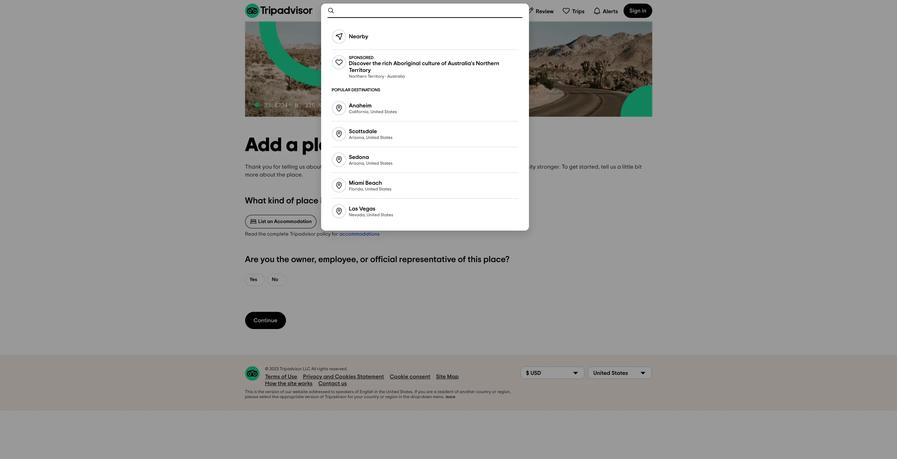 Task type: locate. For each thing, give the bounding box(es) containing it.
you right thank
[[263, 164, 272, 170]]

states inside sedona arizona, united states
[[380, 161, 393, 166]]

of left this on the bottom
[[458, 256, 466, 264]]

1 vertical spatial arizona,
[[349, 161, 365, 166]]

1 vertical spatial or
[[492, 390, 497, 395]]

cookie consent
[[390, 375, 431, 380]]

0 horizontal spatial is
[[254, 390, 257, 395]]

None search field
[[322, 4, 529, 17]]

on
[[372, 164, 379, 170]]

list
[[258, 219, 266, 224], [333, 219, 341, 224]]

united inside las vegas nevada, united states
[[367, 213, 380, 217]]

more down resident
[[446, 395, 456, 400]]

1 vertical spatial for
[[332, 232, 338, 237]]

you right if
[[418, 390, 426, 395]]

of
[[442, 61, 447, 66], [286, 197, 294, 206], [458, 256, 466, 264], [281, 375, 287, 380], [280, 390, 284, 395], [355, 390, 359, 395], [455, 390, 459, 395], [320, 395, 324, 400]]

for left telling
[[273, 164, 281, 170]]

arizona, inside sedona arizona, united states
[[349, 161, 365, 166]]

place
[[302, 136, 354, 155], [340, 164, 355, 170], [296, 197, 319, 206]]

in right region
[[399, 395, 402, 400]]

list a thing to do
[[333, 219, 372, 224]]

of up the more button
[[455, 390, 459, 395]]

1 horizontal spatial in
[[399, 395, 402, 400]]

1 vertical spatial northern
[[349, 74, 367, 79]]

0 horizontal spatial or
[[360, 256, 369, 264]]

of right kind
[[286, 197, 294, 206]]

our right make at the right top
[[476, 164, 485, 170]]

contact us link
[[319, 381, 347, 388]]

anaheim california, united states
[[349, 103, 397, 114]]

2 horizontal spatial our
[[476, 164, 485, 170]]

1 vertical spatial you
[[261, 256, 275, 264]]

in
[[642, 8, 647, 14], [375, 390, 378, 395], [399, 395, 402, 400]]

rights
[[317, 367, 328, 372]]

2 arizona, from the top
[[349, 161, 365, 166]]

list left 'an'
[[258, 219, 266, 224]]

no
[[272, 278, 279, 283]]

to left do on the top of the page
[[360, 219, 364, 224]]

more down thank
[[245, 172, 258, 178]]

us down privacy and cookies statement link
[[341, 381, 347, 387]]

2023
[[270, 367, 279, 372]]

place up the new at the top left of page
[[302, 136, 354, 155]]

or left region
[[380, 395, 384, 400]]

$ usd button
[[521, 367, 585, 380]]

employee,
[[318, 256, 358, 264]]

arizona,
[[349, 135, 365, 140], [349, 161, 365, 166]]

0 horizontal spatial more
[[245, 172, 258, 178]]

telling
[[282, 164, 298, 170]]

popular destinations list box
[[323, 18, 527, 230]]

2 list from the left
[[333, 219, 341, 224]]

arizona, down scottsdale
[[349, 135, 365, 140]]

is up please
[[254, 390, 257, 395]]

for down speakers
[[348, 395, 354, 400]]

arizona, inside scottsdale arizona, united states
[[349, 135, 365, 140]]

the left owner,
[[277, 256, 289, 264]]

of up how the site works link
[[281, 375, 287, 380]]

tripadvisor.
[[380, 164, 411, 170]]

1 list from the left
[[258, 219, 266, 224]]

consent
[[410, 375, 431, 380]]

the down terms of use link
[[278, 381, 286, 387]]

0 vertical spatial is
[[320, 197, 326, 206]]

in right sign
[[642, 8, 647, 14]]

1 horizontal spatial more
[[446, 395, 456, 400]]

add
[[245, 136, 282, 155]]

of right the culture
[[442, 61, 447, 66]]

region,
[[498, 390, 511, 395]]

northern down discover
[[349, 74, 367, 79]]

list an accommodation
[[258, 219, 312, 224]]

1 vertical spatial our
[[363, 199, 371, 205]]

drop-
[[411, 395, 422, 400]]

to
[[562, 164, 568, 170]]

more button
[[446, 395, 456, 400]]

2 vertical spatial you
[[418, 390, 426, 395]]

you for the
[[261, 256, 275, 264]]

arizona, down "sedona"
[[349, 161, 365, 166]]

1 vertical spatial version
[[305, 395, 319, 400]]

cookies
[[335, 375, 356, 380]]

to left list
[[357, 164, 362, 170]]

0 horizontal spatial list
[[258, 219, 266, 224]]

a
[[286, 136, 298, 155], [324, 164, 327, 170], [618, 164, 621, 170], [342, 219, 345, 224], [434, 390, 437, 395]]

2 horizontal spatial or
[[492, 390, 497, 395]]

our up appropriate
[[285, 390, 292, 395]]

0 vertical spatial our
[[476, 164, 485, 170]]

0 vertical spatial version
[[265, 390, 279, 395]]

another
[[460, 390, 475, 395]]

tripadvisor
[[382, 136, 484, 155], [290, 232, 316, 237], [280, 367, 302, 372], [325, 395, 347, 400]]

site
[[436, 375, 446, 380]]

place right the new at the top left of page
[[340, 164, 355, 170]]

scottsdale
[[349, 129, 377, 134]]

2 horizontal spatial for
[[348, 395, 354, 400]]

2 vertical spatial our
[[285, 390, 292, 395]]

tell
[[601, 164, 609, 170]]

0 vertical spatial or
[[360, 256, 369, 264]]

all
[[312, 367, 316, 372]]

1 vertical spatial country
[[364, 395, 379, 400]]

a inside button
[[342, 219, 345, 224]]

1 horizontal spatial list
[[333, 219, 341, 224]]

states inside scottsdale arizona, united states
[[380, 135, 393, 140]]

or left official
[[360, 256, 369, 264]]

view our listing guidelines link
[[349, 198, 421, 206]]

you right are
[[261, 256, 275, 264]]

0 vertical spatial arizona,
[[349, 135, 365, 140]]

to down scottsdale
[[358, 136, 378, 155]]

united states button
[[588, 367, 653, 380]]

privacy and cookies statement
[[303, 375, 384, 380]]

the up region
[[379, 390, 386, 395]]

this
[[245, 390, 253, 395]]

2 horizontal spatial in
[[642, 8, 647, 14]]

1 vertical spatial place
[[340, 164, 355, 170]]

a right are
[[434, 390, 437, 395]]

0 horizontal spatial about
[[260, 172, 276, 178]]

2 vertical spatial in
[[399, 395, 402, 400]]

arizona, for scottsdale
[[349, 135, 365, 140]]

you
[[263, 164, 272, 170], [261, 256, 275, 264], [418, 390, 426, 395]]

united inside popup button
[[594, 371, 611, 376]]

1 vertical spatial about
[[260, 172, 276, 178]]

states inside miami beach florida, united states
[[379, 187, 392, 191]]

australia's
[[448, 61, 475, 66]]

country down the 'english'
[[364, 395, 379, 400]]

states inside anaheim california, united states
[[385, 110, 397, 114]]

states
[[385, 110, 397, 114], [380, 135, 393, 140], [380, 161, 393, 166], [379, 187, 392, 191], [381, 213, 393, 217], [612, 371, 628, 376], [400, 390, 413, 395]]

is
[[320, 197, 326, 206], [254, 390, 257, 395]]

site map link
[[436, 374, 459, 381]]

region
[[385, 395, 398, 400]]

the down telling
[[277, 172, 285, 178]]

1 vertical spatial is
[[254, 390, 257, 395]]

version down addressed
[[305, 395, 319, 400]]

beach
[[366, 180, 382, 186]]

community
[[508, 164, 536, 170]]

0 vertical spatial for
[[273, 164, 281, 170]]

0 vertical spatial about
[[306, 164, 322, 170]]

us right tell
[[611, 164, 616, 170]]

our inside the what kind of place is this? view our listing guidelines
[[363, 199, 371, 205]]

the inside 'thank you for telling us about a new place to list on tripadvisor. your contributions make our traveler community stronger. to get started, tell us a little bit more about the place.'
[[277, 172, 285, 178]]

are
[[426, 390, 433, 395]]

or left region,
[[492, 390, 497, 395]]

©
[[265, 367, 269, 372]]

0 vertical spatial in
[[642, 8, 647, 14]]

about
[[306, 164, 322, 170], [260, 172, 276, 178]]

territory
[[349, 67, 371, 73], [368, 74, 384, 79]]

northern right australia's
[[476, 61, 500, 66]]

to inside 'thank you for telling us about a new place to list on tripadvisor. your contributions make our traveler community stronger. to get started, tell us a little bit more about the place.'
[[357, 164, 362, 170]]

a up telling
[[286, 136, 298, 155]]

place?
[[484, 256, 510, 264]]

review link
[[524, 4, 557, 18]]

1 arizona, from the top
[[349, 135, 365, 140]]

version down the how at left bottom
[[265, 390, 279, 395]]

1 vertical spatial territory
[[368, 74, 384, 79]]

in right the 'english'
[[375, 390, 378, 395]]

1 horizontal spatial about
[[306, 164, 322, 170]]

speakers
[[336, 390, 354, 395]]

0 horizontal spatial in
[[375, 390, 378, 395]]

a left thing
[[342, 219, 345, 224]]

our up vegas
[[363, 199, 371, 205]]

.
[[413, 390, 414, 395]]

the right read
[[259, 232, 266, 237]]

0 vertical spatial more
[[245, 172, 258, 178]]

1 vertical spatial more
[[446, 395, 456, 400]]

1 horizontal spatial country
[[476, 390, 491, 395]]

tripadvisor down the accommodation on the left top of page
[[290, 232, 316, 237]]

list for list a thing to do
[[333, 219, 341, 224]]

$
[[526, 371, 530, 376]]

contact us
[[319, 381, 347, 387]]

our inside 'thank you for telling us about a new place to list on tripadvisor. your contributions make our traveler community stronger. to get started, tell us a little bit more about the place.'
[[476, 164, 485, 170]]

place.
[[287, 172, 303, 178]]

2 vertical spatial for
[[348, 395, 354, 400]]

territory down discover
[[349, 67, 371, 73]]

scottsdale arizona, united states
[[349, 129, 393, 140]]

the left rich
[[373, 61, 381, 66]]

about down thank
[[260, 172, 276, 178]]

list left thing
[[333, 219, 341, 224]]

1 horizontal spatial our
[[363, 199, 371, 205]]

0 horizontal spatial northern
[[349, 74, 367, 79]]

or
[[360, 256, 369, 264], [492, 390, 497, 395], [380, 395, 384, 400]]

place up the accommodation on the left top of page
[[296, 197, 319, 206]]

0 horizontal spatial version
[[265, 390, 279, 395]]

northern
[[476, 61, 500, 66], [349, 74, 367, 79]]

anaheim
[[349, 103, 372, 108]]

new
[[328, 164, 339, 170]]

1 vertical spatial in
[[375, 390, 378, 395]]

search image
[[328, 7, 335, 14]]

1 horizontal spatial version
[[305, 395, 319, 400]]

tripadvisor down this is the version of our website addressed to speakers of english in the united states
[[325, 395, 347, 400]]

. if you are a resident of another country or region, please select the appropriate version of tripadvisor for your country or region in the drop-down menu.
[[245, 390, 511, 400]]

the up select
[[258, 390, 264, 395]]

policy
[[317, 232, 331, 237]]

0 horizontal spatial our
[[285, 390, 292, 395]]

united inside miami beach florida, united states
[[365, 187, 378, 191]]

for right policy
[[332, 232, 338, 237]]

do
[[365, 219, 372, 224]]

1 horizontal spatial or
[[380, 395, 384, 400]]

0 horizontal spatial for
[[273, 164, 281, 170]]

0 horizontal spatial us
[[299, 164, 305, 170]]

us up place. at the top left of page
[[299, 164, 305, 170]]

our
[[476, 164, 485, 170], [363, 199, 371, 205], [285, 390, 292, 395]]

0 vertical spatial northern
[[476, 61, 500, 66]]

are
[[245, 256, 259, 264]]

0 vertical spatial you
[[263, 164, 272, 170]]

territory left -
[[368, 74, 384, 79]]

rich
[[382, 61, 392, 66]]

country right the another
[[476, 390, 491, 395]]

is left this?
[[320, 197, 326, 206]]

trips link
[[560, 4, 588, 18]]

thank
[[245, 164, 261, 170]]

popular destinations
[[332, 88, 380, 92]]

more
[[245, 172, 258, 178], [446, 395, 456, 400]]

you inside 'thank you for telling us about a new place to list on tripadvisor. your contributions make our traveler community stronger. to get started, tell us a little bit more about the place.'
[[263, 164, 272, 170]]

read the complete tripadvisor policy for accommodations
[[245, 232, 380, 237]]

little
[[623, 164, 634, 170]]

about left the new at the top left of page
[[306, 164, 322, 170]]

in inside . if you are a resident of another country or region, please select the appropriate version of tripadvisor for your country or region in the drop-down menu.
[[399, 395, 402, 400]]

0 horizontal spatial country
[[364, 395, 379, 400]]



Task type: describe. For each thing, give the bounding box(es) containing it.
you for for
[[263, 164, 272, 170]]

-
[[385, 74, 387, 79]]

australia
[[388, 74, 405, 79]]

a left the new at the top left of page
[[324, 164, 327, 170]]

of down how the site works link
[[280, 390, 284, 395]]

add a place to tripadvisor
[[245, 136, 484, 155]]

site map how the site works
[[265, 375, 459, 387]]

1 horizontal spatial is
[[320, 197, 326, 206]]

tripadvisor inside . if you are a resident of another country or region, please select the appropriate version of tripadvisor for your country or region in the drop-down menu.
[[325, 395, 347, 400]]

states inside las vegas nevada, united states
[[381, 213, 393, 217]]

a left little
[[618, 164, 621, 170]]

stronger.
[[537, 164, 561, 170]]

place inside 'thank you for telling us about a new place to list on tripadvisor. your contributions make our traveler community stronger. to get started, tell us a little bit more about the place.'
[[340, 164, 355, 170]]

to down the contact us link
[[331, 390, 335, 395]]

privacy and cookies statement link
[[303, 374, 384, 381]]

add a place to tripadvisor image
[[245, 22, 653, 117]]

$ usd
[[526, 371, 541, 376]]

cookie
[[390, 375, 409, 380]]

destinations
[[352, 88, 380, 92]]

use
[[288, 375, 297, 380]]

2 vertical spatial or
[[380, 395, 384, 400]]

a inside . if you are a resident of another country or region, please select the appropriate version of tripadvisor for your country or region in the drop-down menu.
[[434, 390, 437, 395]]

© 2023 tripadvisor llc all rights reserved.
[[265, 367, 348, 372]]

version inside . if you are a resident of another country or region, please select the appropriate version of tripadvisor for your country or region in the drop-down menu.
[[305, 395, 319, 400]]

the right select
[[272, 395, 279, 400]]

list
[[363, 164, 371, 170]]

0 vertical spatial country
[[476, 390, 491, 395]]

in inside "link"
[[642, 8, 647, 14]]

please
[[245, 395, 259, 400]]

sedona
[[349, 154, 369, 160]]

the inside site map how the site works
[[278, 381, 286, 387]]

list for list an accommodation
[[258, 219, 266, 224]]

english
[[360, 390, 374, 395]]

arizona, for sedona
[[349, 161, 365, 166]]

for inside 'thank you for telling us about a new place to list on tripadvisor. your contributions make our traveler community stronger. to get started, tell us a little bit more about the place.'
[[273, 164, 281, 170]]

las vegas nevada, united states
[[349, 206, 393, 217]]

terms of use
[[265, 375, 297, 380]]

statement
[[357, 375, 384, 380]]

discover
[[349, 61, 371, 66]]

tripadvisor up 'contributions'
[[382, 136, 484, 155]]

miami
[[349, 180, 364, 186]]

started,
[[579, 164, 600, 170]]

your
[[412, 164, 423, 170]]

if
[[415, 390, 417, 395]]

no button
[[267, 274, 287, 287]]

resident
[[438, 390, 454, 395]]

continue button
[[245, 312, 286, 330]]

listing
[[372, 199, 388, 205]]

yes
[[250, 278, 257, 283]]

sponsored discover the   rich aboriginal   culture of  australia's northern territory northern territory - australia
[[349, 56, 500, 79]]

0 vertical spatial territory
[[349, 67, 371, 73]]

are you the owner, employee, or official representative of this place?
[[245, 256, 510, 264]]

this
[[468, 256, 482, 264]]

of inside sponsored discover the   rich aboriginal   culture of  australia's northern territory northern territory - australia
[[442, 61, 447, 66]]

traveler
[[486, 164, 507, 170]]

review
[[536, 8, 554, 14]]

menu.
[[433, 395, 445, 400]]

owner,
[[291, 256, 317, 264]]

2 horizontal spatial us
[[611, 164, 616, 170]]

reserved.
[[329, 367, 348, 372]]

sedona arizona, united states
[[349, 154, 393, 166]]

bit
[[635, 164, 642, 170]]

united inside sedona arizona, united states
[[366, 161, 379, 166]]

vegas
[[359, 206, 376, 212]]

thank you for telling us about a new place to list on tripadvisor. your contributions make our traveler community stronger. to get started, tell us a little bit more about the place.
[[245, 164, 642, 178]]

accommodation
[[274, 219, 312, 224]]

1 horizontal spatial us
[[341, 381, 347, 387]]

you inside . if you are a resident of another country or region, please select the appropriate version of tripadvisor for your country or region in the drop-down menu.
[[418, 390, 426, 395]]

alerts
[[603, 8, 618, 14]]

florida,
[[349, 187, 364, 191]]

nevada,
[[349, 213, 366, 217]]

united inside scottsdale arizona, united states
[[366, 135, 379, 140]]

llc
[[303, 367, 311, 372]]

read
[[245, 232, 257, 237]]

privacy
[[303, 375, 322, 380]]

how the site works link
[[265, 381, 313, 388]]

to inside button
[[360, 219, 364, 224]]

cookie consent button
[[390, 374, 431, 381]]

2 vertical spatial place
[[296, 197, 319, 206]]

the inside sponsored discover the   rich aboriginal   culture of  australia's northern territory northern territory - australia
[[373, 61, 381, 66]]

alerts link
[[591, 4, 621, 18]]

trips
[[572, 8, 585, 14]]

representative
[[399, 256, 456, 264]]

usd
[[531, 371, 541, 376]]

list an accommodation button
[[245, 215, 317, 229]]

your
[[354, 395, 363, 400]]

make
[[461, 164, 475, 170]]

and
[[324, 375, 334, 380]]

down
[[422, 395, 432, 400]]

united states
[[594, 371, 628, 376]]

get
[[569, 164, 578, 170]]

kind
[[268, 197, 285, 206]]

how
[[265, 381, 277, 387]]

1 horizontal spatial northern
[[476, 61, 500, 66]]

0 vertical spatial place
[[302, 136, 354, 155]]

this is the version of our website addressed to speakers of english in the united states
[[245, 390, 413, 395]]

for inside . if you are a resident of another country or region, please select the appropriate version of tripadvisor for your country or region in the drop-down menu.
[[348, 395, 354, 400]]

1 horizontal spatial for
[[332, 232, 338, 237]]

yes button
[[245, 274, 264, 287]]

an
[[267, 219, 273, 224]]

culture
[[422, 61, 440, 66]]

what kind of place is this? view our listing guidelines
[[245, 197, 415, 206]]

of up your
[[355, 390, 359, 395]]

popular
[[332, 88, 351, 92]]

tripadvisor image
[[245, 4, 313, 18]]

more inside 'thank you for telling us about a new place to list on tripadvisor. your contributions make our traveler community stronger. to get started, tell us a little bit more about the place.'
[[245, 172, 258, 178]]

addressed
[[309, 390, 330, 395]]

sponsored
[[349, 56, 374, 60]]

united inside anaheim california, united states
[[371, 110, 384, 114]]

of down addressed
[[320, 395, 324, 400]]

continue
[[254, 318, 278, 324]]

tripadvisor up use
[[280, 367, 302, 372]]

the left "drop-"
[[403, 395, 410, 400]]

states inside popup button
[[612, 371, 628, 376]]

miami beach florida, united states
[[349, 180, 392, 191]]



Task type: vqa. For each thing, say whether or not it's contained in the screenshot.
the left or
yes



